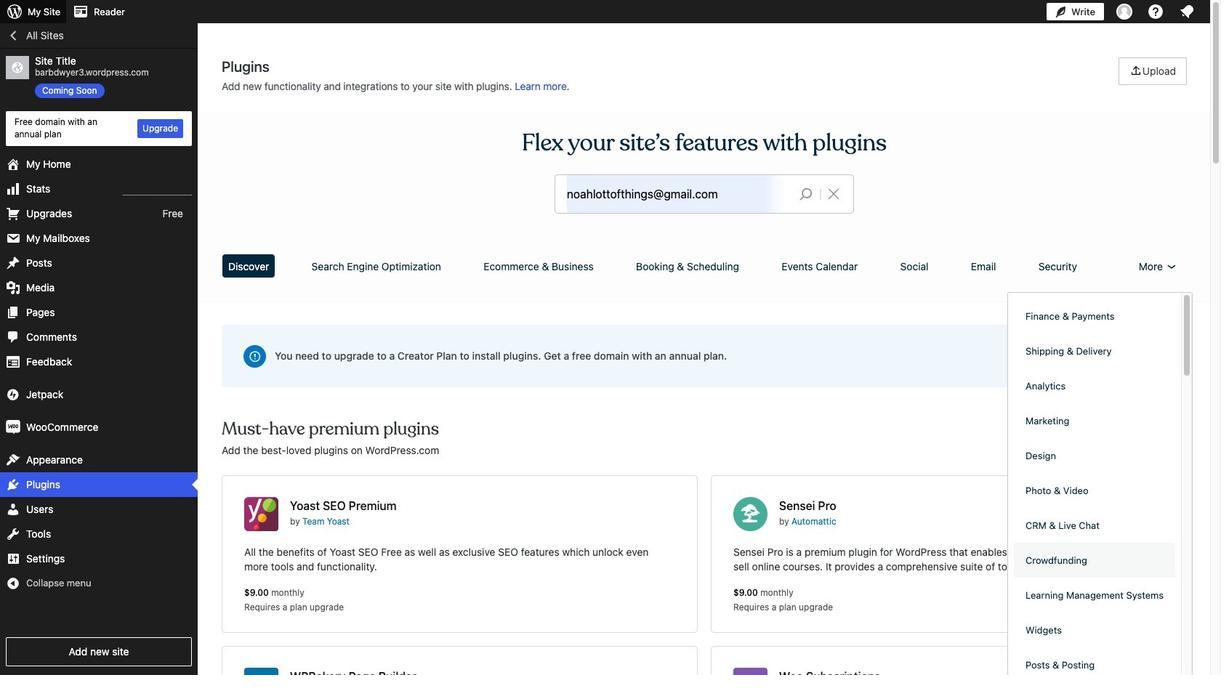 Task type: describe. For each thing, give the bounding box(es) containing it.
1 img image from the top
[[6, 387, 20, 402]]

2 img image from the top
[[6, 420, 20, 435]]

close search image
[[816, 185, 852, 203]]

open search image
[[788, 184, 825, 204]]

manage your notifications image
[[1179, 3, 1196, 20]]

highest hourly views 0 image
[[123, 186, 192, 195]]

1 plugin icon image from the left
[[244, 497, 278, 532]]



Task type: locate. For each thing, give the bounding box(es) containing it.
0 vertical spatial img image
[[6, 387, 20, 402]]

1 horizontal spatial plugin icon image
[[734, 497, 768, 532]]

None search field
[[556, 175, 854, 213]]

2 plugin icon image from the left
[[734, 497, 768, 532]]

Search search field
[[567, 175, 788, 213]]

group
[[1014, 299, 1176, 676]]

img image
[[6, 387, 20, 402], [6, 420, 20, 435]]

0 horizontal spatial plugin icon image
[[244, 497, 278, 532]]

help image
[[1147, 3, 1165, 20]]

my profile image
[[1117, 4, 1133, 20]]

main content
[[217, 57, 1193, 676]]

plugin icon image
[[244, 497, 278, 532], [734, 497, 768, 532]]

1 vertical spatial img image
[[6, 420, 20, 435]]



Task type: vqa. For each thing, say whether or not it's contained in the screenshot.
leftmost "View"
no



